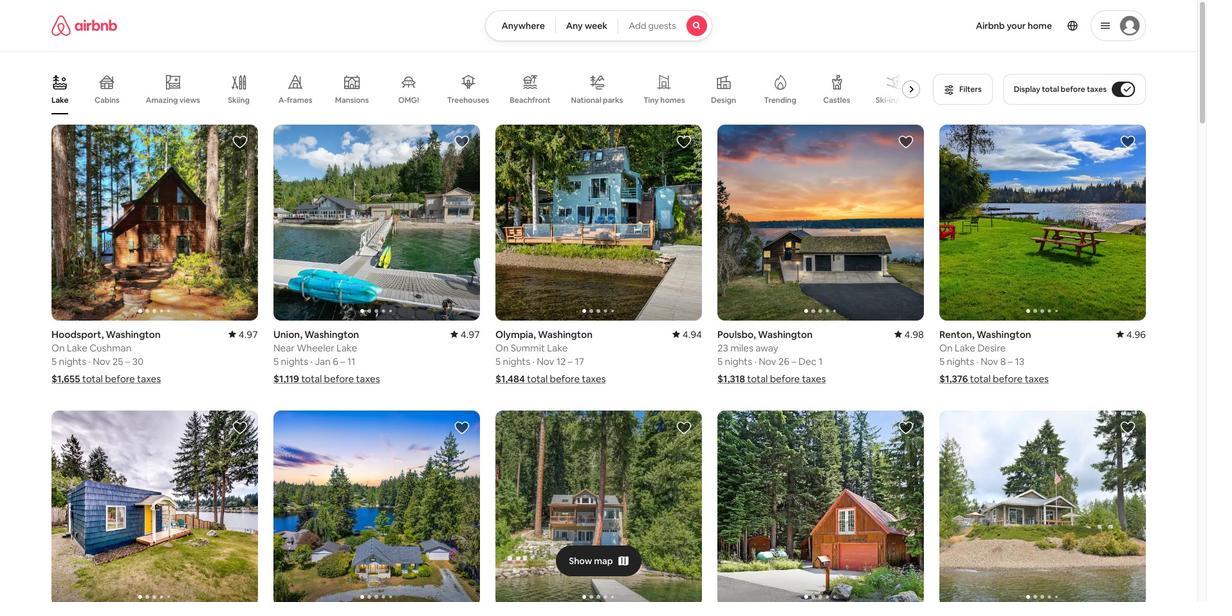 Task type: locate. For each thing, give the bounding box(es) containing it.
before down 8
[[993, 373, 1023, 385]]

· inside "renton, washington on lake desire 5 nights · nov 8 – 13 $1,376 total before taxes"
[[976, 356, 979, 368]]

airbnb
[[976, 20, 1005, 32]]

30
[[132, 356, 143, 368]]

1 nov from the left
[[93, 356, 110, 368]]

nights down 'summit'
[[503, 356, 530, 368]]

lake inside olympia, washington on summit lake 5 nights · nov 12 – 17 $1,484 total before taxes
[[547, 342, 568, 355]]

add
[[629, 20, 646, 32]]

8
[[1000, 356, 1006, 368]]

taxes
[[1087, 84, 1107, 95], [137, 373, 161, 385], [356, 373, 380, 385], [582, 373, 606, 385], [802, 373, 826, 385], [1025, 373, 1049, 385]]

· down away
[[754, 356, 757, 368]]

5 for on summit lake
[[495, 356, 501, 368]]

2 horizontal spatial on
[[939, 342, 953, 355]]

taxes for hoodsport, washington on lake cushman 5 nights · nov 25 – 30 $1,655 total before taxes
[[137, 373, 161, 385]]

4.97
[[239, 329, 258, 341], [461, 329, 480, 341]]

washington inside olympia, washington on summit lake 5 nights · nov 12 – 17 $1,484 total before taxes
[[538, 329, 593, 341]]

olympia,
[[495, 329, 536, 341]]

4.97 out of 5 average rating image left 'union,'
[[228, 329, 258, 341]]

before inside hoodsport, washington on lake cushman 5 nights · nov 25 – 30 $1,655 total before taxes
[[105, 373, 135, 385]]

5 · from the left
[[976, 356, 979, 368]]

– right 8
[[1008, 356, 1013, 368]]

None search field
[[485, 10, 712, 41]]

lake left cabins
[[51, 95, 68, 106]]

nights
[[59, 356, 86, 368], [281, 356, 308, 368], [503, 356, 530, 368], [725, 356, 752, 368], [947, 356, 974, 368]]

washington up cushman
[[106, 329, 161, 341]]

2 – from the left
[[340, 356, 345, 368]]

on for on lake desire
[[939, 342, 953, 355]]

13
[[1015, 356, 1025, 368]]

airbnb your home link
[[968, 12, 1060, 39]]

nov inside hoodsport, washington on lake cushman 5 nights · nov 25 – 30 $1,655 total before taxes
[[93, 356, 110, 368]]

lake down hoodsport,
[[67, 342, 87, 355]]

lake inside union, washington near wheeler lake 5 nights · jan 6 – 11 $1,119 total before taxes
[[336, 342, 357, 355]]

1 horizontal spatial on
[[495, 342, 509, 355]]

nights up $1,376
[[947, 356, 974, 368]]

2 nov from the left
[[537, 356, 554, 368]]

taxes for renton, washington on lake desire 5 nights · nov 8 – 13 $1,376 total before taxes
[[1025, 373, 1049, 385]]

5 for on lake desire
[[939, 356, 945, 368]]

4.94 out of 5 average rating image
[[672, 329, 702, 341]]

nov down away
[[759, 356, 776, 368]]

total right the $1,655
[[82, 373, 103, 385]]

washington up away
[[758, 329, 813, 341]]

hoodsport,
[[51, 329, 104, 341]]

washington up '12'
[[538, 329, 593, 341]]

2 on from the left
[[495, 342, 509, 355]]

4 5 from the left
[[717, 356, 723, 368]]

5 up the $1,655
[[51, 356, 57, 368]]

· inside poulsbo, washington 23 miles away 5 nights · nov 26 – dec 1 $1,318 total before taxes
[[754, 356, 757, 368]]

$1,655
[[51, 373, 80, 385]]

before down 26
[[770, 373, 800, 385]]

5 inside poulsbo, washington 23 miles away 5 nights · nov 26 – dec 1 $1,318 total before taxes
[[717, 356, 723, 368]]

1 · from the left
[[88, 356, 91, 368]]

before inside olympia, washington on summit lake 5 nights · nov 12 – 17 $1,484 total before taxes
[[550, 373, 580, 385]]

$1,318
[[717, 373, 745, 385]]

4 washington from the left
[[758, 329, 813, 341]]

total right $1,318
[[747, 373, 768, 385]]

nov
[[93, 356, 110, 368], [537, 356, 554, 368], [759, 356, 776, 368], [981, 356, 998, 368]]

0 horizontal spatial 4.97
[[239, 329, 258, 341]]

group
[[51, 64, 925, 115], [51, 125, 258, 321], [273, 125, 480, 321], [495, 125, 702, 321], [717, 125, 924, 321], [939, 125, 1146, 321], [51, 411, 258, 603], [273, 411, 480, 603], [495, 411, 702, 603], [717, 411, 924, 603], [939, 411, 1146, 603]]

3 on from the left
[[939, 342, 953, 355]]

5 for near wheeler lake
[[273, 356, 279, 368]]

5 down 23 on the bottom of page
[[717, 356, 723, 368]]

1 nights from the left
[[59, 356, 86, 368]]

5 5 from the left
[[939, 356, 945, 368]]

1 4.97 out of 5 average rating image from the left
[[228, 329, 258, 341]]

nights inside "renton, washington on lake desire 5 nights · nov 8 – 13 $1,376 total before taxes"
[[947, 356, 974, 368]]

3 5 from the left
[[495, 356, 501, 368]]

5 inside "renton, washington on lake desire 5 nights · nov 8 – 13 $1,376 total before taxes"
[[939, 356, 945, 368]]

on inside hoodsport, washington on lake cushman 5 nights · nov 25 – 30 $1,655 total before taxes
[[51, 342, 65, 355]]

washington inside "renton, washington on lake desire 5 nights · nov 8 – 13 $1,376 total before taxes"
[[977, 329, 1031, 341]]

views
[[180, 95, 200, 105]]

· left jan at the bottom of page
[[310, 356, 313, 368]]

3 washington from the left
[[538, 329, 593, 341]]

add guests button
[[618, 10, 712, 41]]

5 up $1,484
[[495, 356, 501, 368]]

total right $1,376
[[970, 373, 991, 385]]

2 nights from the left
[[281, 356, 308, 368]]

display total before taxes
[[1014, 84, 1107, 95]]

total inside "renton, washington on lake desire 5 nights · nov 8 – 13 $1,376 total before taxes"
[[970, 373, 991, 385]]

on down olympia,
[[495, 342, 509, 355]]

1 horizontal spatial 4.97
[[461, 329, 480, 341]]

ski-
[[876, 95, 889, 106]]

olympia, washington on summit lake 5 nights · nov 12 – 17 $1,484 total before taxes
[[495, 329, 606, 385]]

before inside union, washington near wheeler lake 5 nights · jan 6 – 11 $1,119 total before taxes
[[324, 373, 354, 385]]

·
[[88, 356, 91, 368], [310, 356, 313, 368], [532, 356, 535, 368], [754, 356, 757, 368], [976, 356, 979, 368]]

nov for nov 12 – 17
[[537, 356, 554, 368]]

parks
[[603, 95, 623, 105]]

17
[[575, 356, 584, 368]]

total inside hoodsport, washington on lake cushman 5 nights · nov 25 – 30 $1,655 total before taxes
[[82, 373, 103, 385]]

total for olympia, washington on summit lake 5 nights · nov 12 – 17 $1,484 total before taxes
[[527, 373, 548, 385]]

before for renton, washington on lake desire 5 nights · nov 8 – 13 $1,376 total before taxes
[[993, 373, 1023, 385]]

1 washington from the left
[[106, 329, 161, 341]]

total down jan at the bottom of page
[[301, 373, 322, 385]]

· inside union, washington near wheeler lake 5 nights · jan 6 – 11 $1,119 total before taxes
[[310, 356, 313, 368]]

· down desire
[[976, 356, 979, 368]]

· inside hoodsport, washington on lake cushman 5 nights · nov 25 – 30 $1,655 total before taxes
[[88, 356, 91, 368]]

4.96 out of 5 average rating image
[[1116, 329, 1146, 341]]

4.97 left olympia,
[[461, 329, 480, 341]]

3 · from the left
[[532, 356, 535, 368]]

–
[[125, 356, 130, 368], [340, 356, 345, 368], [568, 356, 573, 368], [792, 356, 796, 368], [1008, 356, 1013, 368]]

1 5 from the left
[[51, 356, 57, 368]]

4.97 out of 5 average rating image for union, washington near wheeler lake 5 nights · jan 6 – 11 $1,119 total before taxes
[[450, 329, 480, 341]]

0 horizontal spatial on
[[51, 342, 65, 355]]

– inside poulsbo, washington 23 miles away 5 nights · nov 26 – dec 1 $1,318 total before taxes
[[792, 356, 796, 368]]

1 – from the left
[[125, 356, 130, 368]]

taxes inside olympia, washington on summit lake 5 nights · nov 12 – 17 $1,484 total before taxes
[[582, 373, 606, 385]]

total right $1,484
[[527, 373, 548, 385]]

4.97 for union, washington near wheeler lake 5 nights · jan 6 – 11 $1,119 total before taxes
[[461, 329, 480, 341]]

3 nov from the left
[[759, 356, 776, 368]]

nights inside union, washington near wheeler lake 5 nights · jan 6 – 11 $1,119 total before taxes
[[281, 356, 308, 368]]

$1,119
[[273, 373, 299, 385]]

4.97 out of 5 average rating image left olympia,
[[450, 329, 480, 341]]

nights for $1,655
[[59, 356, 86, 368]]

nights inside poulsbo, washington 23 miles away 5 nights · nov 26 – dec 1 $1,318 total before taxes
[[725, 356, 752, 368]]

lake inside group
[[51, 95, 68, 106]]

nights down near
[[281, 356, 308, 368]]

poulsbo,
[[717, 329, 756, 341]]

– right 25
[[125, 356, 130, 368]]

5 down near
[[273, 356, 279, 368]]

5 inside hoodsport, washington on lake cushman 5 nights · nov 25 – 30 $1,655 total before taxes
[[51, 356, 57, 368]]

before inside poulsbo, washington 23 miles away 5 nights · nov 26 – dec 1 $1,318 total before taxes
[[770, 373, 800, 385]]

1 4.97 from the left
[[239, 329, 258, 341]]

national
[[571, 95, 601, 105]]

washington inside hoodsport, washington on lake cushman 5 nights · nov 25 – 30 $1,655 total before taxes
[[106, 329, 161, 341]]

nights up the $1,655
[[59, 356, 86, 368]]

4 – from the left
[[792, 356, 796, 368]]

omg!
[[398, 95, 419, 106]]

nov inside "renton, washington on lake desire 5 nights · nov 8 – 13 $1,376 total before taxes"
[[981, 356, 998, 368]]

25
[[112, 356, 123, 368]]

nights for $1,119
[[281, 356, 308, 368]]

on inside "renton, washington on lake desire 5 nights · nov 8 – 13 $1,376 total before taxes"
[[939, 342, 953, 355]]

4 nov from the left
[[981, 356, 998, 368]]

on down renton,
[[939, 342, 953, 355]]

0 horizontal spatial 4.97 out of 5 average rating image
[[228, 329, 258, 341]]

washington up wheeler
[[304, 329, 359, 341]]

– inside "renton, washington on lake desire 5 nights · nov 8 – 13 $1,376 total before taxes"
[[1008, 356, 1013, 368]]

– for 11
[[340, 356, 345, 368]]

5 up $1,376
[[939, 356, 945, 368]]

– left '17'
[[568, 356, 573, 368]]

add to wishlist: snoqualmie pass, washington image
[[898, 421, 914, 436]]

1 horizontal spatial 4.97 out of 5 average rating image
[[450, 329, 480, 341]]

dec
[[799, 356, 817, 368]]

5 for 23 miles away
[[717, 356, 723, 368]]

nov down cushman
[[93, 356, 110, 368]]

5 nights from the left
[[947, 356, 974, 368]]

before for olympia, washington on summit lake 5 nights · nov 12 – 17 $1,484 total before taxes
[[550, 373, 580, 385]]

4.97 left 'union,'
[[239, 329, 258, 341]]

1
[[819, 356, 823, 368]]

2 4.97 from the left
[[461, 329, 480, 341]]

lake down renton,
[[955, 342, 975, 355]]

lake up '12'
[[547, 342, 568, 355]]

· for jan 6 – 11
[[310, 356, 313, 368]]

1 on from the left
[[51, 342, 65, 355]]

total inside poulsbo, washington 23 miles away 5 nights · nov 26 – dec 1 $1,318 total before taxes
[[747, 373, 768, 385]]

5 – from the left
[[1008, 356, 1013, 368]]

· down cushman
[[88, 356, 91, 368]]

nights inside olympia, washington on summit lake 5 nights · nov 12 – 17 $1,484 total before taxes
[[503, 356, 530, 368]]

tiny
[[644, 95, 659, 106]]

2 5 from the left
[[273, 356, 279, 368]]

– right 26
[[792, 356, 796, 368]]

4.94
[[683, 329, 702, 341]]

on down hoodsport,
[[51, 342, 65, 355]]

5 inside olympia, washington on summit lake 5 nights · nov 12 – 17 $1,484 total before taxes
[[495, 356, 501, 368]]

5
[[51, 356, 57, 368], [273, 356, 279, 368], [495, 356, 501, 368], [717, 356, 723, 368], [939, 356, 945, 368]]

nights down miles
[[725, 356, 752, 368]]

5 inside union, washington near wheeler lake 5 nights · jan 6 – 11 $1,119 total before taxes
[[273, 356, 279, 368]]

castles
[[823, 95, 850, 106]]

23
[[717, 342, 728, 355]]

2 4.97 out of 5 average rating image from the left
[[450, 329, 480, 341]]

on
[[51, 342, 65, 355], [495, 342, 509, 355], [939, 342, 953, 355]]

washington inside union, washington near wheeler lake 5 nights · jan 6 – 11 $1,119 total before taxes
[[304, 329, 359, 341]]

lake up '11'
[[336, 342, 357, 355]]

total
[[1042, 84, 1059, 95], [82, 373, 103, 385], [301, 373, 322, 385], [527, 373, 548, 385], [747, 373, 768, 385], [970, 373, 991, 385]]

· inside olympia, washington on summit lake 5 nights · nov 12 – 17 $1,484 total before taxes
[[532, 356, 535, 368]]

homes
[[660, 95, 685, 106]]

· down 'summit'
[[532, 356, 535, 368]]

anywhere
[[502, 20, 545, 32]]

ski-in/out
[[876, 95, 911, 106]]

4 nights from the left
[[725, 356, 752, 368]]

tiny homes
[[644, 95, 685, 106]]

add to wishlist: hoodsport, washington image
[[232, 134, 248, 150]]

2 · from the left
[[310, 356, 313, 368]]

before inside "renton, washington on lake desire 5 nights · nov 8 – 13 $1,376 total before taxes"
[[993, 373, 1023, 385]]

nov inside poulsbo, washington 23 miles away 5 nights · nov 26 – dec 1 $1,318 total before taxes
[[759, 356, 776, 368]]

before
[[1061, 84, 1085, 95], [105, 373, 135, 385], [324, 373, 354, 385], [550, 373, 580, 385], [770, 373, 800, 385], [993, 373, 1023, 385]]

a-frames
[[278, 95, 312, 106]]

show map button
[[556, 546, 641, 577]]

before down 6
[[324, 373, 354, 385]]

nov inside olympia, washington on summit lake 5 nights · nov 12 – 17 $1,484 total before taxes
[[537, 356, 554, 368]]

nights inside hoodsport, washington on lake cushman 5 nights · nov 25 – 30 $1,655 total before taxes
[[59, 356, 86, 368]]

hoodsport, washington on lake cushman 5 nights · nov 25 – 30 $1,655 total before taxes
[[51, 329, 161, 385]]

– for dec
[[792, 356, 796, 368]]

desire
[[978, 342, 1006, 355]]

taxes inside "renton, washington on lake desire 5 nights · nov 8 – 13 $1,376 total before taxes"
[[1025, 373, 1049, 385]]

nov down desire
[[981, 356, 998, 368]]

miles
[[730, 342, 753, 355]]

washington
[[106, 329, 161, 341], [304, 329, 359, 341], [538, 329, 593, 341], [758, 329, 813, 341], [977, 329, 1031, 341]]

on inside olympia, washington on summit lake 5 nights · nov 12 – 17 $1,484 total before taxes
[[495, 342, 509, 355]]

– inside union, washington near wheeler lake 5 nights · jan 6 – 11 $1,119 total before taxes
[[340, 356, 345, 368]]

2 washington from the left
[[304, 329, 359, 341]]

total inside union, washington near wheeler lake 5 nights · jan 6 – 11 $1,119 total before taxes
[[301, 373, 322, 385]]

guests
[[648, 20, 676, 32]]

before down '12'
[[550, 373, 580, 385]]

4 · from the left
[[754, 356, 757, 368]]

week
[[585, 20, 608, 32]]

5 for on lake cushman
[[51, 356, 57, 368]]

nov left '12'
[[537, 356, 554, 368]]

3 – from the left
[[568, 356, 573, 368]]

total right display
[[1042, 84, 1059, 95]]

washington inside poulsbo, washington 23 miles away 5 nights · nov 26 – dec 1 $1,318 total before taxes
[[758, 329, 813, 341]]

taxes inside hoodsport, washington on lake cushman 5 nights · nov 25 – 30 $1,655 total before taxes
[[137, 373, 161, 385]]

– right 6
[[340, 356, 345, 368]]

5 washington from the left
[[977, 329, 1031, 341]]

show map
[[569, 556, 613, 568]]

taxes for union, washington near wheeler lake 5 nights · jan 6 – 11 $1,119 total before taxes
[[356, 373, 380, 385]]

lake
[[51, 95, 68, 106], [67, 342, 87, 355], [336, 342, 357, 355], [547, 342, 568, 355], [955, 342, 975, 355]]

add to wishlist: olympia, washington image
[[676, 134, 692, 150]]

4.97 out of 5 average rating image
[[228, 329, 258, 341], [450, 329, 480, 341]]

– inside hoodsport, washington on lake cushman 5 nights · nov 25 – 30 $1,655 total before taxes
[[125, 356, 130, 368]]

none search field containing anywhere
[[485, 10, 712, 41]]

3 nights from the left
[[503, 356, 530, 368]]

before down 25
[[105, 373, 135, 385]]

cabins
[[95, 95, 120, 106]]

total inside olympia, washington on summit lake 5 nights · nov 12 – 17 $1,484 total before taxes
[[527, 373, 548, 385]]

taxes inside union, washington near wheeler lake 5 nights · jan 6 – 11 $1,119 total before taxes
[[356, 373, 380, 385]]

– inside olympia, washington on summit lake 5 nights · nov 12 – 17 $1,484 total before taxes
[[568, 356, 573, 368]]

washington up desire
[[977, 329, 1031, 341]]



Task type: vqa. For each thing, say whether or not it's contained in the screenshot.
the $584
no



Task type: describe. For each thing, give the bounding box(es) containing it.
· for nov 12 – 17
[[532, 356, 535, 368]]

4.96
[[1127, 329, 1146, 341]]

your
[[1007, 20, 1026, 32]]

union, washington near wheeler lake 5 nights · jan 6 – 11 $1,119 total before taxes
[[273, 329, 380, 385]]

· for nov 8 – 13
[[976, 356, 979, 368]]

nights for $1,376
[[947, 356, 974, 368]]

frames
[[287, 95, 312, 106]]

airbnb your home
[[976, 20, 1052, 32]]

– for 30
[[125, 356, 130, 368]]

before right display
[[1061, 84, 1085, 95]]

total for renton, washington on lake desire 5 nights · nov 8 – 13 $1,376 total before taxes
[[970, 373, 991, 385]]

add to wishlist: renton, washington image
[[1120, 134, 1136, 150]]

summit
[[511, 342, 545, 355]]

nights for $1,484
[[503, 356, 530, 368]]

any week button
[[555, 10, 619, 41]]

before for hoodsport, washington on lake cushman 5 nights · nov 25 – 30 $1,655 total before taxes
[[105, 373, 135, 385]]

taxes for olympia, washington on summit lake 5 nights · nov 12 – 17 $1,484 total before taxes
[[582, 373, 606, 385]]

4.98 out of 5 average rating image
[[894, 329, 924, 341]]

anywhere button
[[485, 10, 556, 41]]

nov for nov 8 – 13
[[981, 356, 998, 368]]

home
[[1028, 20, 1052, 32]]

filters button
[[933, 74, 993, 105]]

trending
[[764, 95, 796, 106]]

washington for 23 miles away
[[758, 329, 813, 341]]

washington for on lake desire
[[977, 329, 1031, 341]]

renton,
[[939, 329, 974, 341]]

nov for nov 25 – 30
[[93, 356, 110, 368]]

on for on lake cushman
[[51, 342, 65, 355]]

$1,376
[[939, 373, 968, 385]]

– for 17
[[568, 356, 573, 368]]

poulsbo, washington 23 miles away 5 nights · nov 26 – dec 1 $1,318 total before taxes
[[717, 329, 826, 385]]

26
[[778, 356, 789, 368]]

11
[[347, 356, 355, 368]]

add to wishlist: leavenworth, washington image
[[676, 421, 692, 436]]

washington for on lake cushman
[[106, 329, 161, 341]]

washington for near wheeler lake
[[304, 329, 359, 341]]

a-
[[278, 95, 287, 106]]

$1,484
[[495, 373, 525, 385]]

lake inside "renton, washington on lake desire 5 nights · nov 8 – 13 $1,376 total before taxes"
[[955, 342, 975, 355]]

12
[[556, 356, 566, 368]]

add to wishlist: stanwood, washington image
[[454, 421, 470, 436]]

any week
[[566, 20, 608, 32]]

group containing amazing views
[[51, 64, 925, 115]]

treehouses
[[447, 95, 489, 106]]

map
[[594, 556, 613, 568]]

before for union, washington near wheeler lake 5 nights · jan 6 – 11 $1,119 total before taxes
[[324, 373, 354, 385]]

washington for on summit lake
[[538, 329, 593, 341]]

display
[[1014, 84, 1040, 95]]

add to wishlist: union, washington image
[[454, 134, 470, 150]]

renton, washington on lake desire 5 nights · nov 8 – 13 $1,376 total before taxes
[[939, 329, 1049, 385]]

any
[[566, 20, 583, 32]]

add to wishlist: lakewood, washington image
[[232, 421, 248, 436]]

amazing
[[146, 95, 178, 105]]

profile element
[[727, 0, 1146, 51]]

near
[[273, 342, 295, 355]]

amazing views
[[146, 95, 200, 105]]

on for on summit lake
[[495, 342, 509, 355]]

· for nov 25 – 30
[[88, 356, 91, 368]]

mansions
[[335, 95, 369, 106]]

add to wishlist: poulsbo, washington image
[[898, 134, 914, 150]]

4.97 for hoodsport, washington on lake cushman 5 nights · nov 25 – 30 $1,655 total before taxes
[[239, 329, 258, 341]]

· for nov 26 – dec 1
[[754, 356, 757, 368]]

national parks
[[571, 95, 623, 105]]

nov for nov 26 – dec 1
[[759, 356, 776, 368]]

filters
[[959, 84, 982, 95]]

add to wishlist: shelton, washington image
[[1120, 421, 1136, 436]]

beachfront
[[510, 95, 550, 106]]

4.98
[[905, 329, 924, 341]]

design
[[711, 95, 736, 106]]

total for hoodsport, washington on lake cushman 5 nights · nov 25 – 30 $1,655 total before taxes
[[82, 373, 103, 385]]

add guests
[[629, 20, 676, 32]]

union,
[[273, 329, 302, 341]]

nights for $1,318
[[725, 356, 752, 368]]

lake inside hoodsport, washington on lake cushman 5 nights · nov 25 – 30 $1,655 total before taxes
[[67, 342, 87, 355]]

4.97 out of 5 average rating image for hoodsport, washington on lake cushman 5 nights · nov 25 – 30 $1,655 total before taxes
[[228, 329, 258, 341]]

jan
[[315, 356, 331, 368]]

show
[[569, 556, 592, 568]]

away
[[756, 342, 778, 355]]

wheeler
[[297, 342, 334, 355]]

taxes inside poulsbo, washington 23 miles away 5 nights · nov 26 – dec 1 $1,318 total before taxes
[[802, 373, 826, 385]]

– for 13
[[1008, 356, 1013, 368]]

skiing
[[228, 95, 250, 106]]

in/out
[[889, 95, 911, 106]]

6
[[333, 356, 338, 368]]

total for union, washington near wheeler lake 5 nights · jan 6 – 11 $1,119 total before taxes
[[301, 373, 322, 385]]

cushman
[[90, 342, 131, 355]]



